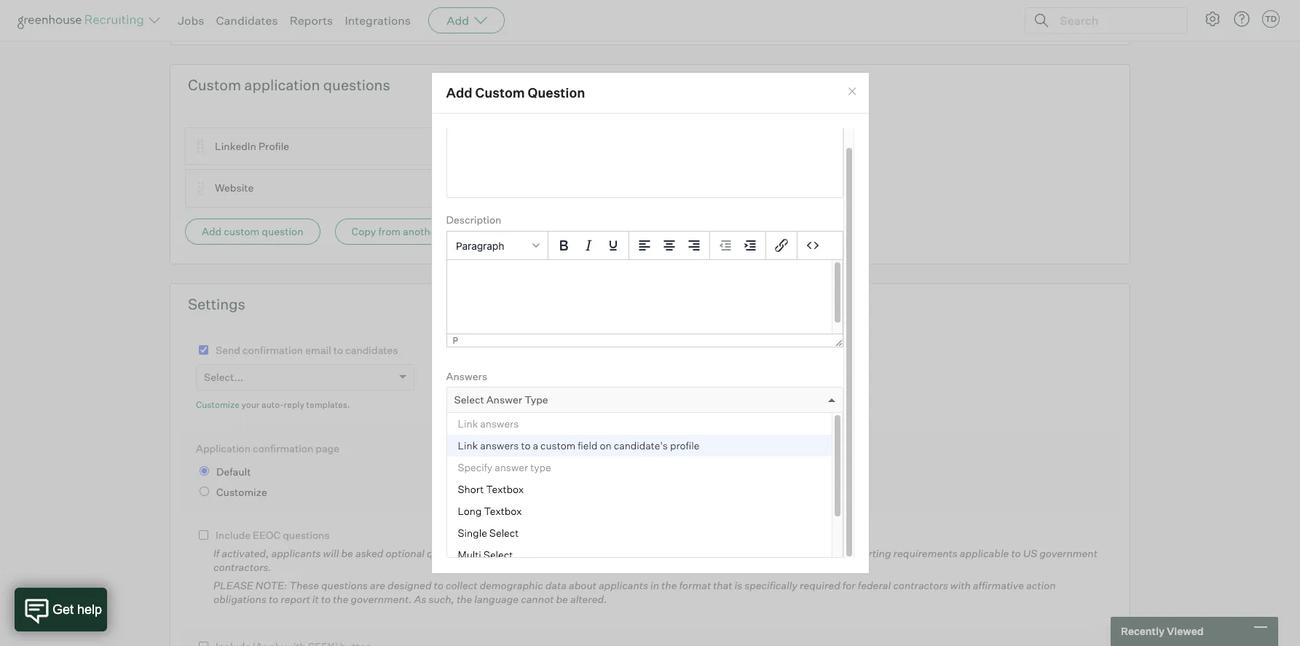 Task type: vqa. For each thing, say whether or not it's contained in the screenshot.
If
yes



Task type: locate. For each thing, give the bounding box(es) containing it.
None checkbox
[[199, 642, 208, 646]]

0 vertical spatial textbox
[[486, 483, 524, 496]]

1 vertical spatial add
[[446, 85, 473, 101]]

custom application questions
[[188, 76, 390, 94]]

add button
[[429, 7, 505, 34]]

link inside link answers to a custom field on candidate's profile option
[[458, 440, 478, 452]]

0 vertical spatial applicants
[[271, 547, 321, 559]]

None radio
[[200, 466, 209, 476], [200, 487, 209, 496], [200, 466, 209, 476], [200, 487, 209, 496]]

add custom question
[[202, 225, 304, 237]]

job
[[442, 225, 457, 237]]

answer
[[495, 461, 528, 474]]

eeoc up activated,
[[253, 529, 281, 542]]

altered.
[[570, 593, 607, 606]]

single select
[[458, 527, 519, 539]]

1 vertical spatial eeoc
[[817, 547, 845, 559]]

private option
[[556, 447, 665, 478]]

cannot
[[521, 593, 554, 606]]

add for add
[[447, 13, 469, 28]]

add custom question dialog
[[431, 72, 870, 610]]

add inside add custom question button
[[202, 225, 222, 237]]

answers
[[446, 370, 488, 382]]

textbox
[[486, 483, 524, 496], [484, 505, 522, 518]]

on
[[600, 440, 612, 452]]

1 vertical spatial confirmation
[[253, 442, 314, 454]]

1 vertical spatial customize
[[216, 486, 267, 498]]

1 link from the top
[[458, 418, 478, 430]]

application confirmation page
[[196, 442, 340, 454]]

confirmation for send
[[243, 344, 303, 356]]

toolbar
[[548, 232, 629, 260], [629, 232, 710, 260], [710, 232, 766, 260]]

1 horizontal spatial with
[[951, 579, 971, 591]]

templates.
[[306, 399, 350, 410]]

select down long textbox
[[490, 527, 519, 539]]

textbox inside option
[[484, 505, 522, 518]]

question
[[262, 225, 304, 237]]

confirmation left page
[[253, 442, 314, 454]]

that
[[713, 579, 733, 591]]

about up altered.
[[569, 579, 597, 591]]

select inside 'option'
[[484, 549, 513, 561]]

add inside add popup button
[[447, 13, 469, 28]]

None text field
[[446, 128, 843, 198]]

add for add custom question
[[446, 85, 473, 101]]

default
[[216, 466, 251, 478]]

0 vertical spatial with
[[759, 547, 779, 559]]

language
[[475, 593, 519, 606]]

be
[[341, 547, 353, 559], [556, 593, 568, 606]]

reply
[[284, 399, 305, 410]]

1 vertical spatial about
[[569, 579, 597, 591]]

0 vertical spatial eeoc
[[253, 529, 281, 542]]

none text field inside add custom question dialog
[[446, 128, 843, 198]]

0 horizontal spatial custom
[[188, 76, 241, 94]]

answers up standard
[[480, 440, 519, 452]]

designed
[[388, 579, 432, 591]]

applicants up 'these'
[[271, 547, 321, 559]]

None checkbox
[[199, 345, 208, 355], [199, 531, 208, 540], [199, 345, 208, 355], [199, 531, 208, 540]]

1 vertical spatial with
[[951, 579, 971, 591]]

with left certain
[[759, 547, 779, 559]]

with
[[759, 547, 779, 559], [951, 579, 971, 591]]

1 horizontal spatial custom
[[541, 440, 576, 452]]

select
[[454, 394, 484, 406], [490, 527, 519, 539], [484, 549, 513, 561]]

such,
[[429, 593, 455, 606]]

link down select answer type
[[458, 418, 478, 430]]

1 vertical spatial be
[[556, 593, 568, 606]]

textbox for long textbox
[[484, 505, 522, 518]]

link
[[458, 418, 478, 430], [458, 440, 478, 452]]

customize
[[196, 399, 240, 410], [216, 486, 267, 498]]

0 horizontal spatial the
[[333, 593, 349, 606]]

short textbox option
[[447, 479, 832, 501]]

list box inside add custom question dialog
[[447, 413, 843, 610]]

1 horizontal spatial eeoc
[[817, 547, 845, 559]]

to down "note:"
[[269, 593, 278, 606]]

add inside add custom question dialog
[[446, 85, 473, 101]]

paragraph group
[[447, 232, 843, 260]]

auto-
[[262, 399, 284, 410]]

none field inside add custom question dialog
[[447, 388, 462, 413]]

linkedin profile
[[215, 140, 289, 152]]

0 horizontal spatial custom
[[224, 225, 260, 237]]

answers inside option
[[480, 440, 519, 452]]

with left affirmative
[[951, 579, 971, 591]]

td button
[[1263, 10, 1280, 28]]

textbox down 'short textbox'
[[484, 505, 522, 518]]

1 vertical spatial link
[[458, 440, 478, 452]]

federal
[[858, 579, 891, 591]]

textbox inside option
[[486, 483, 524, 496]]

0 horizontal spatial with
[[759, 547, 779, 559]]

about down single select
[[476, 547, 504, 559]]

copy from another job button
[[335, 218, 474, 245]]

select down single select
[[484, 549, 513, 561]]

0 vertical spatial custom
[[224, 225, 260, 237]]

standard
[[480, 456, 522, 468]]

custom right a
[[541, 440, 576, 452]]

custom inside option
[[541, 440, 576, 452]]

3 toolbar from the left
[[710, 232, 766, 260]]

customize down select...
[[196, 399, 240, 410]]

0 vertical spatial link
[[458, 418, 478, 430]]

standard option
[[446, 447, 556, 478]]

1 vertical spatial custom
[[541, 440, 576, 452]]

2 answers from the top
[[480, 440, 519, 452]]

to left a
[[521, 440, 531, 452]]

collect
[[446, 579, 478, 591]]

the
[[662, 579, 677, 591], [333, 593, 349, 606], [457, 593, 472, 606]]

1 vertical spatial answers
[[480, 440, 519, 452]]

specifically
[[745, 579, 798, 591]]

veteran,
[[571, 547, 610, 559]]

end
[[200, 9, 218, 21]]

eeoc right certain
[[817, 547, 845, 559]]

2 vertical spatial select
[[484, 549, 513, 561]]

0 vertical spatial about
[[476, 547, 504, 559]]

the down collect
[[457, 593, 472, 606]]

td button
[[1260, 7, 1283, 31]]

0 vertical spatial customize
[[196, 399, 240, 410]]

textbox down specify answer type
[[486, 483, 524, 496]]

0 vertical spatial answers
[[480, 418, 519, 430]]

1 toolbar from the left
[[548, 232, 629, 260]]

reports
[[290, 13, 333, 28]]

it
[[312, 593, 319, 606]]

government.
[[351, 593, 412, 606]]

the right the in
[[662, 579, 677, 591]]

questions down the single
[[427, 547, 474, 559]]

contractors.
[[213, 561, 272, 574]]

applicants
[[271, 547, 321, 559], [599, 579, 648, 591]]

textbox for short textbox
[[486, 483, 524, 496]]

api only
[[701, 456, 738, 468]]

link answers
[[458, 418, 519, 430]]

confirmation right send
[[243, 344, 303, 356]]

to right it
[[321, 593, 331, 606]]

private
[[595, 456, 626, 468]]

list box containing link answers
[[447, 413, 843, 610]]

the right it
[[333, 593, 349, 606]]

applicants left the in
[[599, 579, 648, 591]]

be down data
[[556, 593, 568, 606]]

long
[[458, 505, 482, 518]]

None field
[[447, 388, 462, 413]]

to up the such,
[[434, 579, 444, 591]]

2 horizontal spatial the
[[662, 579, 677, 591]]

1 answers from the top
[[480, 418, 519, 430]]

questions up "will"
[[283, 529, 330, 542]]

answers down select answer type
[[480, 418, 519, 430]]

0 horizontal spatial be
[[341, 547, 353, 559]]

list box
[[447, 413, 843, 610]]

0 horizontal spatial applicants
[[271, 547, 321, 559]]

to right email on the bottom of the page
[[334, 344, 343, 356]]

reports link
[[290, 13, 333, 28]]

custom left question
[[475, 85, 525, 101]]

customize for customize your auto-reply templates.
[[196, 399, 240, 410]]

answers
[[480, 418, 519, 430], [480, 440, 519, 452]]

select down answers
[[454, 394, 484, 406]]

1 horizontal spatial about
[[569, 579, 597, 591]]

required
[[459, 486, 503, 499]]

1 vertical spatial applicants
[[599, 579, 648, 591]]

1 horizontal spatial be
[[556, 593, 568, 606]]

customize down default
[[216, 486, 267, 498]]

custom up linkedin
[[188, 76, 241, 94]]

page
[[316, 442, 340, 454]]

0 vertical spatial add
[[447, 13, 469, 28]]

1 horizontal spatial custom
[[475, 85, 525, 101]]

be right "will"
[[341, 547, 353, 559]]

1 vertical spatial select
[[490, 527, 519, 539]]

0 horizontal spatial eeoc
[[253, 529, 281, 542]]

link up specify
[[458, 440, 478, 452]]

2 link from the top
[[458, 440, 478, 452]]

to right status
[[710, 547, 719, 559]]

1 vertical spatial textbox
[[484, 505, 522, 518]]

Search text field
[[1057, 10, 1175, 31]]

2 vertical spatial add
[[202, 225, 222, 237]]

eeoc
[[253, 529, 281, 542], [817, 547, 845, 559]]

jobs
[[178, 13, 204, 28]]

customize for customize
[[216, 486, 267, 498]]

select inside option
[[490, 527, 519, 539]]

custom left question
[[224, 225, 260, 237]]

0 vertical spatial confirmation
[[243, 344, 303, 356]]

include eeoc questions if activated, applicants will be asked optional questions about gender, race, veteran, and disability status to comply with certain eeoc reporting requirements applicable to us government contractors. please note: these questions are designed to collect demographic data about applicants in the format that is specifically required for federal contractors with affirmative action obligations to report it to the government. as such, the language cannot be altered.
[[213, 529, 1098, 606]]

another
[[403, 225, 440, 237]]

comply
[[721, 547, 757, 559]]



Task type: describe. For each thing, give the bounding box(es) containing it.
candidates link
[[216, 13, 278, 28]]

note:
[[256, 579, 287, 591]]

obligations
[[213, 593, 267, 606]]

td
[[1266, 14, 1277, 24]]

to left us
[[1012, 547, 1021, 559]]

race,
[[545, 547, 568, 559]]

recently
[[1121, 625, 1165, 638]]

multi
[[458, 549, 481, 561]]

for
[[843, 579, 856, 591]]

single select option
[[447, 523, 832, 545]]

application
[[244, 76, 320, 94]]

application
[[196, 442, 251, 454]]

gender,
[[506, 547, 542, 559]]

long textbox
[[458, 505, 522, 518]]

send confirmation email to candidates
[[216, 344, 398, 356]]

answers for link answers
[[480, 418, 519, 430]]

select answer type
[[454, 394, 548, 406]]

action
[[1027, 579, 1056, 591]]

paragraph
[[456, 239, 504, 252]]

please
[[213, 579, 253, 591]]

include
[[216, 529, 251, 542]]

affirmative
[[973, 579, 1025, 591]]

multi select option
[[447, 545, 832, 566]]

asked
[[356, 547, 384, 559]]

month
[[220, 9, 249, 21]]

applicable
[[960, 547, 1009, 559]]

required
[[800, 579, 841, 591]]

question
[[528, 85, 585, 101]]

0 horizontal spatial about
[[476, 547, 504, 559]]

select for multi select
[[484, 549, 513, 561]]

2 toolbar from the left
[[629, 232, 710, 260]]

link answers to a custom field on candidate's profile option
[[447, 435, 832, 457]]

paragraph button
[[450, 233, 545, 258]]

link for link answers to a custom field on candidate's profile
[[458, 440, 478, 452]]

linkedin
[[215, 140, 256, 152]]

government
[[1040, 547, 1098, 559]]

settings
[[188, 295, 245, 313]]

data
[[546, 579, 567, 591]]

multi select
[[458, 549, 513, 561]]

activated,
[[222, 547, 269, 559]]

1 horizontal spatial the
[[457, 593, 472, 606]]

us
[[1024, 547, 1038, 559]]

to inside option
[[521, 440, 531, 452]]

status
[[678, 547, 707, 559]]

long textbox option
[[447, 501, 832, 523]]

copy
[[352, 225, 376, 237]]

are
[[370, 579, 385, 591]]

from
[[378, 225, 401, 237]]

configure image
[[1204, 10, 1222, 28]]

link for link answers
[[458, 418, 478, 430]]

only
[[718, 456, 738, 468]]

description
[[446, 214, 502, 226]]

recently viewed
[[1121, 625, 1204, 638]]

format
[[679, 579, 711, 591]]

confirmation for application
[[253, 442, 314, 454]]

greenhouse recruiting image
[[17, 12, 149, 29]]

select for single select
[[490, 527, 519, 539]]

0 vertical spatial be
[[341, 547, 353, 559]]

field
[[578, 440, 598, 452]]

type
[[525, 394, 548, 406]]

select...
[[204, 371, 244, 383]]

1 horizontal spatial applicants
[[599, 579, 648, 591]]

in
[[651, 579, 659, 591]]

copy from another job
[[352, 225, 457, 237]]

customize your auto-reply templates.
[[196, 399, 350, 410]]

short textbox
[[458, 483, 524, 496]]

p button
[[453, 335, 458, 346]]

p
[[453, 335, 458, 346]]

questions down integrations
[[323, 76, 390, 94]]

viewed
[[1167, 625, 1204, 638]]

0 vertical spatial select
[[454, 394, 484, 406]]

api
[[701, 456, 716, 468]]

resize image
[[835, 339, 843, 347]]

reporting
[[847, 547, 892, 559]]

questions left are
[[321, 579, 368, 591]]

answer
[[487, 394, 523, 406]]

your
[[242, 399, 260, 410]]

add custom question button
[[185, 218, 320, 245]]

if
[[213, 547, 219, 559]]

a
[[533, 440, 539, 452]]

add for add custom question
[[202, 225, 222, 237]]

short
[[458, 483, 484, 496]]

custom inside button
[[224, 225, 260, 237]]

as
[[414, 593, 427, 606]]

integrations link
[[345, 13, 411, 28]]

and
[[612, 547, 630, 559]]

send
[[216, 344, 240, 356]]

these
[[289, 579, 319, 591]]

will
[[323, 547, 339, 559]]

profile
[[670, 440, 700, 452]]

optional
[[386, 547, 425, 559]]

integrations
[[345, 13, 411, 28]]

answers for link answers to a custom field on candidate's profile
[[480, 440, 519, 452]]

candidates
[[345, 344, 398, 356]]

api only option
[[665, 447, 774, 478]]

demographic
[[480, 579, 543, 591]]

certain
[[782, 547, 815, 559]]

custom inside dialog
[[475, 85, 525, 101]]

customize link
[[196, 399, 240, 410]]

contractors
[[894, 579, 949, 591]]

privacy
[[446, 429, 482, 441]]

close image
[[846, 86, 858, 97]]

website
[[215, 182, 254, 194]]

specify
[[458, 461, 493, 474]]

add custom question
[[446, 85, 585, 101]]

is
[[735, 579, 743, 591]]

report
[[281, 593, 310, 606]]



